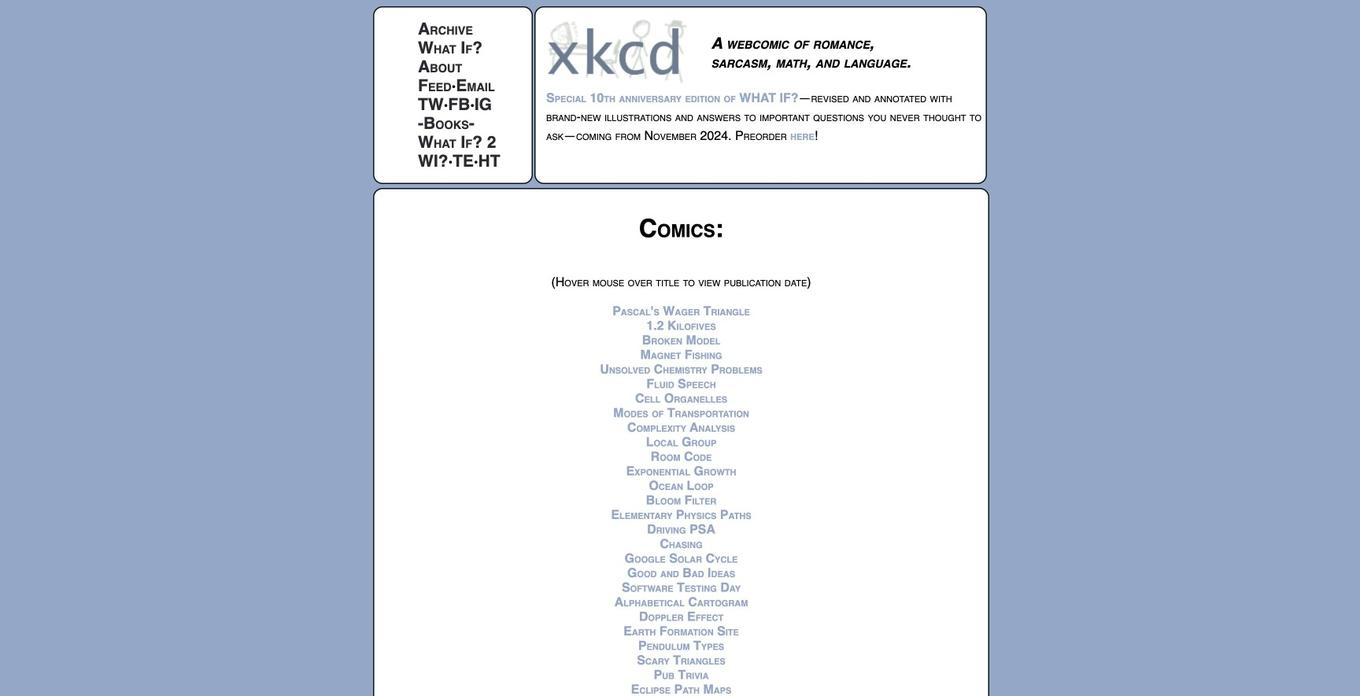 Task type: locate. For each thing, give the bounding box(es) containing it.
xkcd.com logo image
[[546, 18, 692, 83]]



Task type: vqa. For each thing, say whether or not it's contained in the screenshot.
selected comics image
no



